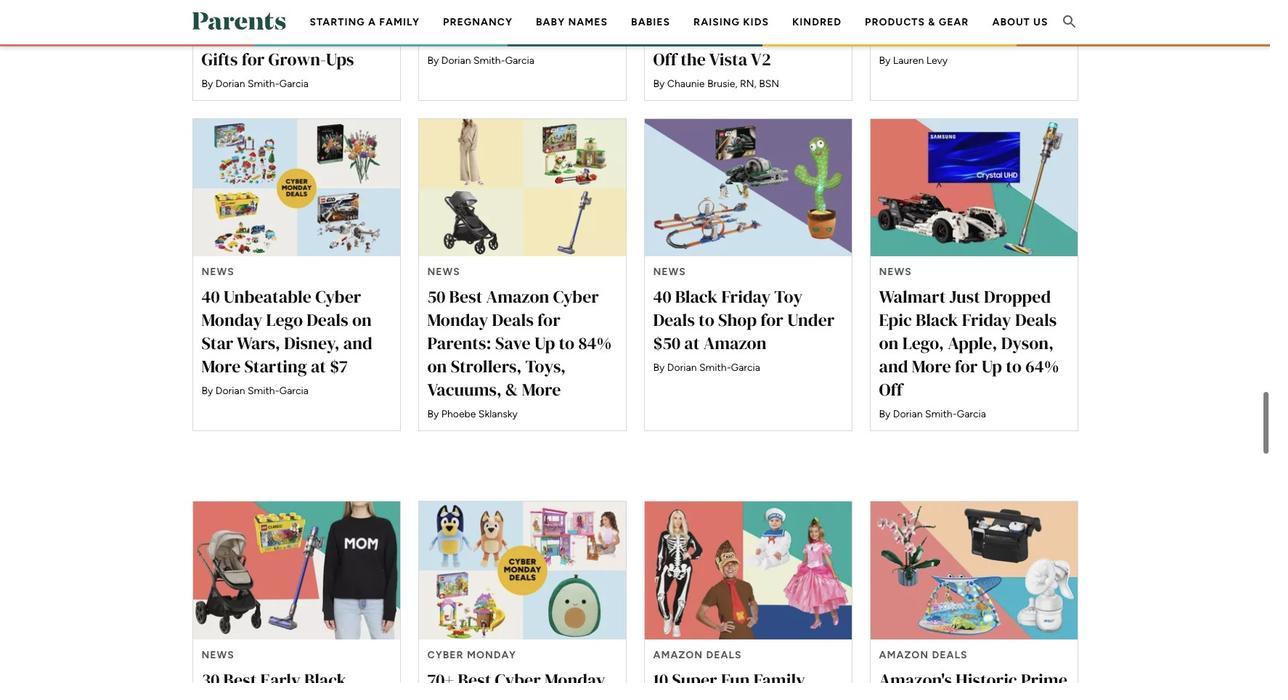 Task type: vqa. For each thing, say whether or not it's contained in the screenshot.
bfcm roundup: lego deals tout IMAGE
yes



Task type: describe. For each thing, give the bounding box(es) containing it.
on inside 50 best amazon cyber monday deals for parents: save up to 84% on strollers, toys, vacuums, & more
[[427, 355, 447, 379]]

bfcm roundup: amazon black friday deals tout no badge image
[[419, 119, 626, 257]]

and inside 40 unbeatable cyber monday lego deals on star wars, disney, and more starting at $7
[[343, 331, 372, 355]]

best
[[449, 285, 482, 309]]

amazon inside the 40 black friday toy deals to shop for under $50 at amazon
[[704, 331, 767, 355]]

dyson,
[[1001, 331, 1054, 355]]

babies
[[631, 16, 670, 28]]

deals inside walmart just dropped epic black friday deals on lego, apple, dyson, and more for up to 64% off
[[1015, 308, 1057, 332]]

baby names link
[[536, 16, 608, 28]]

40 for 40 unbeatable cyber monday lego deals on star wars, disney, and more starting at $7
[[202, 285, 220, 309]]

at inside the 40 black friday toy deals to shop for under $50 at amazon
[[684, 331, 700, 355]]

babies link
[[631, 16, 670, 28]]

bfcm roundup: lego deals tout image
[[193, 119, 400, 257]]

84%
[[578, 331, 612, 355]]

gear
[[939, 16, 969, 28]]

up inside 50 best amazon cyber monday deals for parents: save up to 84% on strollers, toys, vacuums, & more
[[535, 331, 555, 355]]

50 best amazon cyber monday deals for parents: save up to 84% on strollers, toys, vacuums, & more link
[[418, 118, 626, 432]]

pd2 roundup: family halloween costumes tout image
[[645, 502, 852, 640]]

under
[[787, 308, 835, 332]]

40 unbeatable cyber monday lego deals on star wars, disney, and more starting at $7 link
[[192, 118, 401, 432]]

deals inside the 40 black friday toy deals to shop for under $50 at amazon
[[653, 308, 695, 332]]

to inside 50 best amazon cyber monday deals for parents: save up to 84% on strollers, toys, vacuums, & more
[[559, 331, 575, 355]]

epic
[[879, 308, 912, 332]]

starting a family
[[310, 16, 420, 28]]

more inside walmart just dropped epic black friday deals on lego, apple, dyson, and more for up to 64% off
[[912, 355, 951, 379]]

deals inside 40 unbeatable cyber monday lego deals on star wars, disney, and more starting at $7
[[307, 308, 348, 332]]

header navigation
[[298, 0, 1060, 91]]

on inside 40 unbeatable cyber monday lego deals on star wars, disney, and more starting at $7
[[352, 308, 372, 332]]

toy
[[774, 285, 803, 309]]

walmart
[[879, 285, 946, 309]]

products & gear
[[865, 16, 969, 28]]

starting a family link
[[310, 16, 420, 28]]

up inside walmart just dropped epic black friday deals on lego, apple, dyson, and more for up to 64% off
[[982, 355, 1002, 379]]

toys,
[[525, 355, 566, 379]]

more inside 40 unbeatable cyber monday lego deals on star wars, disney, and more starting at $7
[[202, 355, 241, 379]]

50 best amazon cyber monday deals for parents: save up to 84% on strollers, toys, vacuums, & more
[[427, 285, 612, 402]]

off
[[879, 378, 903, 402]]

black inside the 40 black friday toy deals to shop for under $50 at amazon
[[675, 285, 718, 309]]

for inside the 40 black friday toy deals to shop for under $50 at amazon
[[761, 308, 784, 332]]

deals inside 50 best amazon cyber monday deals for parents: save up to 84% on strollers, toys, vacuums, & more
[[492, 308, 534, 332]]

raising kids link
[[694, 16, 769, 28]]

bfcm roundup: best early walmart deals tout image
[[870, 119, 1077, 257]]

40 unbeatable cyber monday lego deals on star wars, disney, and more starting at $7
[[202, 285, 372, 379]]

& inside 50 best amazon cyber monday deals for parents: save up to 84% on strollers, toys, vacuums, & more
[[506, 378, 518, 402]]

to inside the 40 black friday toy deals to shop for under $50 at amazon
[[699, 308, 715, 332]]

monday inside 40 unbeatable cyber monday lego deals on star wars, disney, and more starting at $7
[[202, 308, 262, 332]]

raising kids
[[694, 16, 769, 28]]

visit parents' homepage image
[[192, 12, 286, 30]]

friday inside the 40 black friday toy deals to shop for under $50 at amazon
[[721, 285, 771, 309]]

pregnancy link
[[443, 16, 513, 28]]

lego,
[[903, 331, 944, 355]]

& inside header navigation
[[928, 16, 936, 28]]

on inside walmart just dropped epic black friday deals on lego, apple, dyson, and more for up to 64% off
[[879, 331, 899, 355]]

names
[[568, 16, 608, 28]]

bfcm roundup: early toy deals under $50 at amazon tout image
[[645, 119, 852, 257]]

cyber inside 50 best amazon cyber monday deals for parents: save up to 84% on strollers, toys, vacuums, & more
[[553, 285, 599, 309]]

friday inside walmart just dropped epic black friday deals on lego, apple, dyson, and more for up to 64% off
[[962, 308, 1011, 332]]

us
[[1034, 16, 1048, 28]]



Task type: locate. For each thing, give the bounding box(es) containing it.
1 deals from the left
[[307, 308, 348, 332]]

apple,
[[948, 331, 997, 355]]

kids
[[743, 16, 769, 28]]

pregnancy
[[443, 16, 513, 28]]

0 horizontal spatial friday
[[721, 285, 771, 309]]

0 horizontal spatial for
[[538, 308, 560, 332]]

1 horizontal spatial friday
[[962, 308, 1011, 332]]

amazon inside 50 best amazon cyber monday deals for parents: save up to 84% on strollers, toys, vacuums, & more
[[486, 285, 549, 309]]

strollers,
[[451, 355, 522, 379]]

monday
[[202, 308, 262, 332], [427, 308, 488, 332]]

black
[[675, 285, 718, 309], [916, 308, 958, 332]]

50
[[427, 285, 445, 309]]

0 vertical spatial starting
[[310, 16, 365, 28]]

on right disney,
[[352, 308, 372, 332]]

more inside 50 best amazon cyber monday deals for parents: save up to 84% on strollers, toys, vacuums, & more
[[522, 378, 561, 402]]

40 up star
[[202, 285, 220, 309]]

64%
[[1026, 355, 1059, 379]]

4 deals from the left
[[1015, 308, 1057, 332]]

cyber up 84%
[[553, 285, 599, 309]]

wars,
[[237, 331, 280, 355]]

0 vertical spatial &
[[928, 16, 936, 28]]

1 horizontal spatial to
[[699, 308, 715, 332]]

more
[[202, 355, 241, 379], [912, 355, 951, 379], [522, 378, 561, 402]]

monday left lego
[[202, 308, 262, 332]]

kindred link
[[792, 16, 842, 28]]

monday inside 50 best amazon cyber monday deals for parents: save up to 84% on strollers, toys, vacuums, & more
[[427, 308, 488, 332]]

and inside walmart just dropped epic black friday deals on lego, apple, dyson, and more for up to 64% off
[[879, 355, 908, 379]]

for inside walmart just dropped epic black friday deals on lego, apple, dyson, and more for up to 64% off
[[955, 355, 978, 379]]

products & gear link
[[865, 16, 969, 28]]

2 deals from the left
[[492, 308, 534, 332]]

40 black friday toy deals to shop for under $50 at amazon
[[653, 285, 835, 355]]

products
[[865, 16, 925, 28]]

starting
[[310, 16, 365, 28], [244, 355, 307, 379]]

1 horizontal spatial amazon
[[704, 331, 767, 355]]

black right epic
[[916, 308, 958, 332]]

1 vertical spatial amazon
[[704, 331, 767, 355]]

1 horizontal spatial and
[[879, 355, 908, 379]]

and right disney,
[[343, 331, 372, 355]]

40 black friday toy deals to shop for under $50 at amazon link
[[644, 118, 852, 432]]

kindred
[[792, 16, 842, 28]]

0 horizontal spatial black
[[675, 285, 718, 309]]

shop
[[718, 308, 757, 332]]

lego
[[266, 308, 303, 332]]

at right $50
[[684, 331, 700, 355]]

starting down lego
[[244, 355, 307, 379]]

to left 84%
[[559, 331, 575, 355]]

parents:
[[427, 331, 492, 355]]

to
[[699, 308, 715, 332], [559, 331, 575, 355], [1006, 355, 1022, 379]]

save
[[495, 331, 531, 355]]

raising
[[694, 16, 740, 28]]

0 horizontal spatial up
[[535, 331, 555, 355]]

amazon up save
[[486, 285, 549, 309]]

deals right best
[[492, 308, 534, 332]]

to left 64% on the right
[[1006, 355, 1022, 379]]

for right lego,
[[955, 355, 978, 379]]

1 horizontal spatial at
[[684, 331, 700, 355]]

0 horizontal spatial 40
[[202, 285, 220, 309]]

&
[[928, 16, 936, 28], [506, 378, 518, 402]]

starting left a
[[310, 16, 365, 28]]

2 horizontal spatial to
[[1006, 355, 1022, 379]]

monday up strollers,
[[427, 308, 488, 332]]

for inside 50 best amazon cyber monday deals for parents: save up to 84% on strollers, toys, vacuums, & more
[[538, 308, 560, 332]]

1 horizontal spatial cyber
[[553, 285, 599, 309]]

0 horizontal spatial &
[[506, 378, 518, 402]]

to inside walmart just dropped epic black friday deals on lego, apple, dyson, and more for up to 64% off
[[1006, 355, 1022, 379]]

& left "gear"
[[928, 16, 936, 28]]

deals right lego
[[307, 308, 348, 332]]

$50
[[653, 331, 681, 355]]

1 40 from the left
[[202, 285, 220, 309]]

40
[[202, 285, 220, 309], [653, 285, 671, 309]]

0 horizontal spatial on
[[352, 308, 372, 332]]

1 vertical spatial &
[[506, 378, 518, 402]]

1 horizontal spatial monday
[[427, 308, 488, 332]]

a
[[368, 16, 376, 28]]

3 deals from the left
[[653, 308, 695, 332]]

1 cyber from the left
[[315, 285, 361, 309]]

early prime event deals image
[[870, 502, 1077, 640]]

search image
[[1061, 13, 1078, 30]]

deals
[[307, 308, 348, 332], [492, 308, 534, 332], [653, 308, 695, 332], [1015, 308, 1057, 332]]

bfcm: early deals tout image
[[193, 502, 400, 640]]

40 inside 40 unbeatable cyber monday lego deals on star wars, disney, and more starting at $7
[[202, 285, 220, 309]]

on left lego,
[[879, 331, 899, 355]]

0 horizontal spatial and
[[343, 331, 372, 355]]

star
[[202, 331, 233, 355]]

0 horizontal spatial amazon
[[486, 285, 549, 309]]

at
[[684, 331, 700, 355], [311, 355, 326, 379]]

2 horizontal spatial on
[[879, 331, 899, 355]]

up left 64% on the right
[[982, 355, 1002, 379]]

up
[[535, 331, 555, 355], [982, 355, 1002, 379]]

0 horizontal spatial more
[[202, 355, 241, 379]]

up right save
[[535, 331, 555, 355]]

0 horizontal spatial monday
[[202, 308, 262, 332]]

vacuums,
[[427, 378, 502, 402]]

2 40 from the left
[[653, 285, 671, 309]]

1 monday from the left
[[202, 308, 262, 332]]

cyber
[[315, 285, 361, 309], [553, 285, 599, 309]]

0 horizontal spatial to
[[559, 331, 575, 355]]

cyber up disney,
[[315, 285, 361, 309]]

40 for 40 black friday toy deals to shop for under $50 at amazon
[[653, 285, 671, 309]]

about us link
[[992, 16, 1048, 28]]

black inside walmart just dropped epic black friday deals on lego, apple, dyson, and more for up to 64% off
[[916, 308, 958, 332]]

1 horizontal spatial black
[[916, 308, 958, 332]]

2 monday from the left
[[427, 308, 488, 332]]

black left shop
[[675, 285, 718, 309]]

friday
[[721, 285, 771, 309], [962, 308, 1011, 332]]

deals left shop
[[653, 308, 695, 332]]

1 horizontal spatial up
[[982, 355, 1002, 379]]

2 horizontal spatial more
[[912, 355, 951, 379]]

dropped
[[984, 285, 1051, 309]]

1 horizontal spatial 40
[[653, 285, 671, 309]]

just
[[950, 285, 980, 309]]

walmart just dropped epic black friday deals on lego, apple, dyson, and more for up to 64% off link
[[870, 118, 1078, 432]]

for right shop
[[761, 308, 784, 332]]

$7
[[330, 355, 348, 379]]

about
[[992, 16, 1030, 28]]

40 inside the 40 black friday toy deals to shop for under $50 at amazon
[[653, 285, 671, 309]]

on left strollers,
[[427, 355, 447, 379]]

starting inside 40 unbeatable cyber monday lego deals on star wars, disney, and more starting at $7
[[244, 355, 307, 379]]

and down epic
[[879, 355, 908, 379]]

cyber monday toy deals tout image
[[419, 502, 626, 640]]

at left "$7"
[[311, 355, 326, 379]]

1 horizontal spatial more
[[522, 378, 561, 402]]

2 cyber from the left
[[553, 285, 599, 309]]

cyber inside 40 unbeatable cyber monday lego deals on star wars, disney, and more starting at $7
[[315, 285, 361, 309]]

family
[[379, 16, 420, 28]]

1 vertical spatial starting
[[244, 355, 307, 379]]

1 horizontal spatial on
[[427, 355, 447, 379]]

2 horizontal spatial for
[[955, 355, 978, 379]]

for
[[538, 308, 560, 332], [761, 308, 784, 332], [955, 355, 978, 379]]

0 horizontal spatial starting
[[244, 355, 307, 379]]

starting inside header navigation
[[310, 16, 365, 28]]

0 horizontal spatial at
[[311, 355, 326, 379]]

& left the toys,
[[506, 378, 518, 402]]

disney,
[[284, 331, 340, 355]]

at inside 40 unbeatable cyber monday lego deals on star wars, disney, and more starting at $7
[[311, 355, 326, 379]]

for right save
[[538, 308, 560, 332]]

0 horizontal spatial cyber
[[315, 285, 361, 309]]

and
[[343, 331, 372, 355], [879, 355, 908, 379]]

on
[[352, 308, 372, 332], [879, 331, 899, 355], [427, 355, 447, 379]]

0 vertical spatial amazon
[[486, 285, 549, 309]]

deals up 64% on the right
[[1015, 308, 1057, 332]]

40 up $50
[[653, 285, 671, 309]]

1 horizontal spatial &
[[928, 16, 936, 28]]

baby names
[[536, 16, 608, 28]]

to left shop
[[699, 308, 715, 332]]

about us
[[992, 16, 1048, 28]]

baby
[[536, 16, 565, 28]]

1 horizontal spatial for
[[761, 308, 784, 332]]

1 horizontal spatial starting
[[310, 16, 365, 28]]

amazon
[[486, 285, 549, 309], [704, 331, 767, 355]]

amazon right $50
[[704, 331, 767, 355]]

walmart just dropped epic black friday deals on lego, apple, dyson, and more for up to 64% off
[[879, 285, 1059, 402]]

unbeatable
[[223, 285, 312, 309]]



